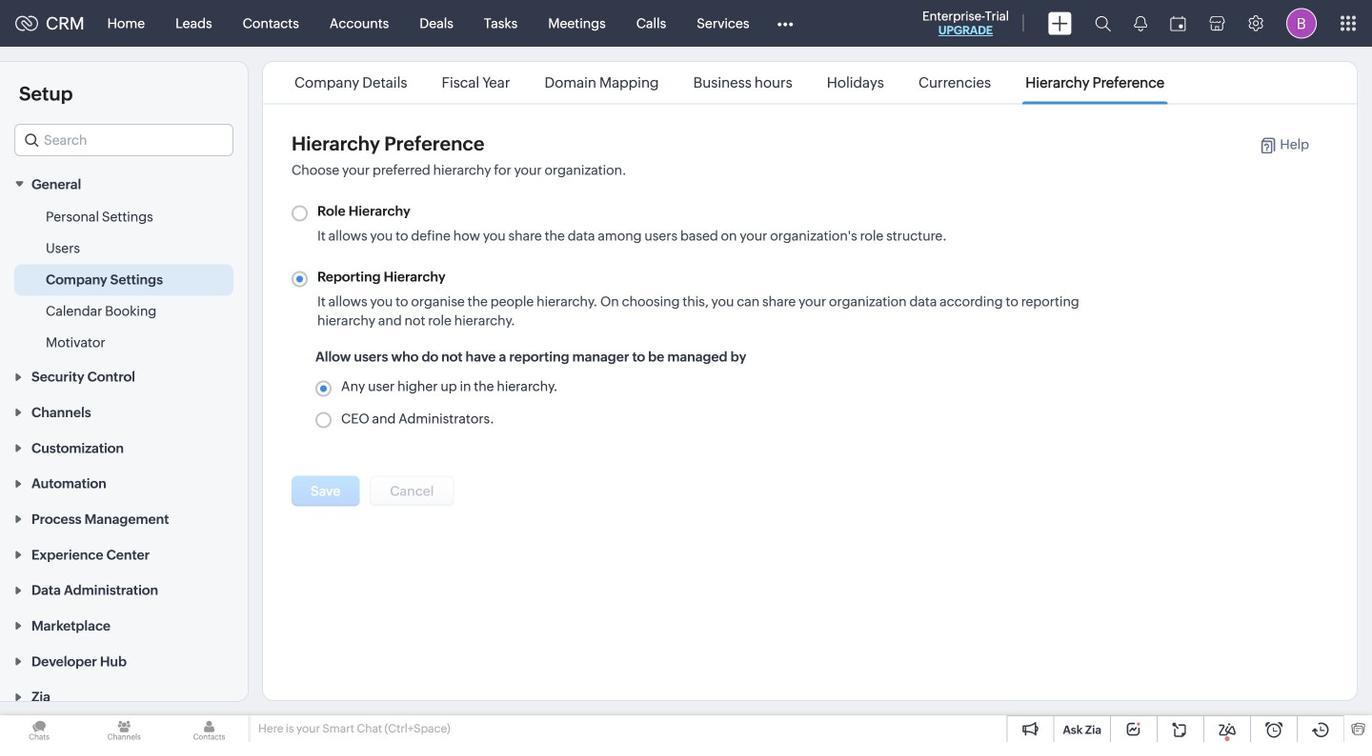 Task type: locate. For each thing, give the bounding box(es) containing it.
create menu image
[[1049, 12, 1073, 35]]

list
[[277, 62, 1182, 103]]

signals element
[[1123, 0, 1159, 47]]

Other Modules field
[[765, 8, 806, 39]]

channels image
[[85, 716, 163, 743]]

chats image
[[0, 716, 78, 743]]

None field
[[14, 124, 234, 156]]

region
[[0, 201, 248, 359]]

contacts image
[[170, 716, 248, 743]]

search image
[[1095, 15, 1112, 31]]



Task type: vqa. For each thing, say whether or not it's contained in the screenshot.
CHATS image
yes



Task type: describe. For each thing, give the bounding box(es) containing it.
search element
[[1084, 0, 1123, 47]]

profile image
[[1287, 8, 1318, 39]]

profile element
[[1276, 0, 1329, 46]]

calendar image
[[1171, 16, 1187, 31]]

logo image
[[15, 16, 38, 31]]

signals image
[[1135, 15, 1148, 31]]

create menu element
[[1037, 0, 1084, 46]]

Search text field
[[15, 125, 233, 155]]



